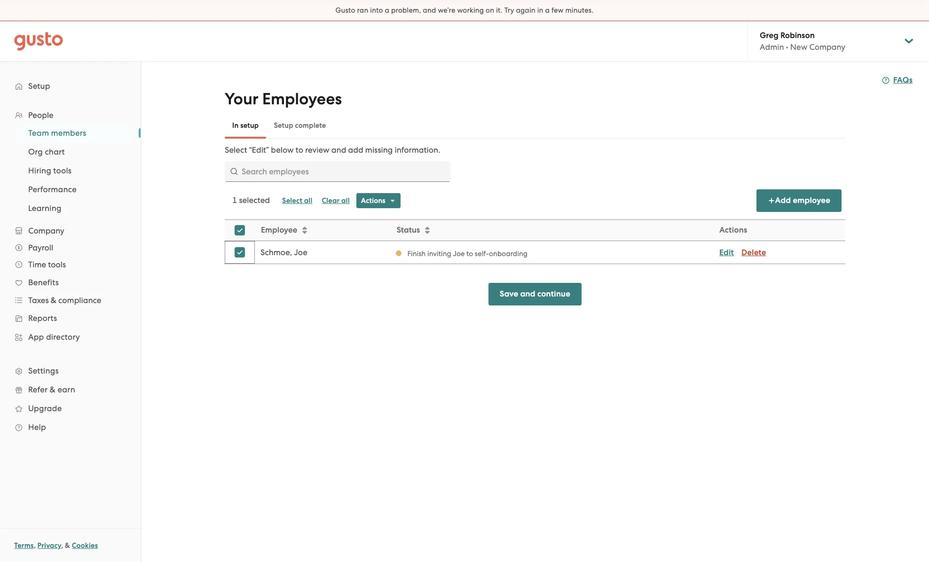 Task type: describe. For each thing, give the bounding box(es) containing it.
and for review
[[332, 145, 346, 155]]

company inside greg robinson admin • new company
[[810, 42, 846, 52]]

new
[[791, 42, 808, 52]]

delete
[[742, 248, 767, 258]]

into
[[370, 6, 383, 15]]

save and continue button
[[489, 283, 582, 306]]

settings
[[28, 366, 59, 376]]

clear
[[322, 197, 340, 205]]

setup complete
[[274, 121, 326, 130]]

directory
[[46, 333, 80, 342]]

your
[[225, 89, 259, 109]]

delete button
[[742, 247, 767, 258]]

onboarding
[[489, 250, 528, 258]]

in
[[538, 6, 544, 15]]

performance link
[[17, 181, 131, 198]]

select for select all
[[282, 197, 302, 205]]

actions button
[[356, 193, 401, 208]]

in
[[232, 121, 239, 130]]

gusto navigation element
[[0, 62, 141, 452]]

below
[[271, 145, 294, 155]]

Search employees field
[[225, 161, 451, 182]]

status button
[[391, 221, 714, 240]]

add
[[775, 196, 791, 206]]

list containing people
[[0, 107, 141, 437]]

time
[[28, 260, 46, 270]]

0 horizontal spatial joe
[[294, 248, 308, 257]]

earn
[[58, 385, 75, 395]]

refer
[[28, 385, 48, 395]]

upgrade link
[[9, 400, 131, 417]]

select "edit" below to review and add missing information.
[[225, 145, 441, 155]]

app directory link
[[9, 329, 131, 346]]

in setup tab panel
[[225, 144, 846, 264]]

greg robinson admin • new company
[[760, 31, 846, 52]]

schmoe,
[[261, 248, 292, 257]]

setup for setup complete
[[274, 121, 293, 130]]

taxes & compliance button
[[9, 292, 131, 309]]

Select all rows on this page checkbox
[[230, 220, 250, 241]]

faqs button
[[882, 75, 913, 86]]

try
[[505, 6, 514, 15]]

on
[[486, 6, 495, 15]]

time tools
[[28, 260, 66, 270]]

compliance
[[58, 296, 101, 305]]

reports
[[28, 314, 57, 323]]

faqs
[[894, 75, 913, 85]]

upgrade
[[28, 404, 62, 413]]

2 vertical spatial &
[[65, 542, 70, 550]]

benefits
[[28, 278, 59, 287]]

members
[[51, 128, 86, 138]]

team members
[[28, 128, 86, 138]]

1 , from the left
[[34, 542, 36, 550]]

clear all button
[[317, 193, 355, 208]]

setup link
[[9, 78, 131, 95]]

add
[[348, 145, 363, 155]]

greg
[[760, 31, 779, 40]]

benefits link
[[9, 274, 131, 291]]

setup for setup
[[28, 81, 50, 91]]

performance
[[28, 185, 77, 194]]

org
[[28, 147, 43, 157]]

employees
[[262, 89, 342, 109]]

team members link
[[17, 125, 131, 142]]

org chart link
[[17, 143, 131, 160]]

cookies
[[72, 542, 98, 550]]

select for select "edit" below to review and add missing information.
[[225, 145, 247, 155]]

select all button
[[278, 193, 317, 208]]

save
[[500, 289, 519, 299]]

team
[[28, 128, 49, 138]]

self-
[[475, 250, 489, 258]]

hiring
[[28, 166, 51, 175]]

missing
[[365, 145, 393, 155]]

information.
[[395, 145, 441, 155]]

finish
[[408, 250, 426, 258]]

setup complete button
[[266, 114, 334, 137]]

company inside dropdown button
[[28, 226, 64, 236]]

help
[[28, 423, 46, 432]]

setup
[[240, 121, 259, 130]]

payroll
[[28, 243, 53, 253]]

privacy link
[[37, 542, 61, 550]]

payroll button
[[9, 239, 131, 256]]

all for select all
[[304, 197, 313, 205]]

in setup button
[[225, 114, 266, 137]]



Task type: vqa. For each thing, say whether or not it's contained in the screenshot.
Or to the right
no



Task type: locate. For each thing, give the bounding box(es) containing it.
1 horizontal spatial joe
[[453, 250, 465, 258]]

hiring tools
[[28, 166, 72, 175]]

1 all from the left
[[304, 197, 313, 205]]

1 vertical spatial setup
[[274, 121, 293, 130]]

2 vertical spatial and
[[521, 289, 536, 299]]

learning
[[28, 204, 61, 213]]

a right into in the left top of the page
[[385, 6, 390, 15]]

& left cookies button
[[65, 542, 70, 550]]

0 vertical spatial to
[[296, 145, 303, 155]]

and left add at top
[[332, 145, 346, 155]]

people
[[28, 111, 54, 120]]

status
[[397, 225, 420, 235]]

and right save
[[521, 289, 536, 299]]

setup inside button
[[274, 121, 293, 130]]

& right taxes
[[51, 296, 56, 305]]

0 horizontal spatial company
[[28, 226, 64, 236]]

app
[[28, 333, 44, 342]]

tools inside dropdown button
[[48, 260, 66, 270]]

and inside the in setup tab panel
[[332, 145, 346, 155]]

actions up edit
[[720, 225, 748, 235]]

time tools button
[[9, 256, 131, 273]]

, left cookies button
[[61, 542, 63, 550]]

in setup
[[232, 121, 259, 130]]

1 horizontal spatial all
[[342, 197, 350, 205]]

1 vertical spatial and
[[332, 145, 346, 155]]

people button
[[9, 107, 131, 124]]

to left self- at the right
[[467, 250, 473, 258]]

to inside grid
[[467, 250, 473, 258]]

all left the "clear"
[[304, 197, 313, 205]]

hiring tools link
[[17, 162, 131, 179]]

actions inside popup button
[[361, 197, 386, 205]]

actions right clear all button
[[361, 197, 386, 205]]

admin
[[760, 42, 784, 52]]

1 horizontal spatial to
[[467, 250, 473, 258]]

2 , from the left
[[61, 542, 63, 550]]

0 horizontal spatial select
[[225, 145, 247, 155]]

selected
[[239, 196, 270, 205]]

edit
[[720, 248, 734, 258]]

,
[[34, 542, 36, 550], [61, 542, 63, 550]]

all right the "clear"
[[342, 197, 350, 205]]

inviting
[[428, 250, 451, 258]]

tools right time
[[48, 260, 66, 270]]

minutes.
[[566, 6, 594, 15]]

0 horizontal spatial ,
[[34, 542, 36, 550]]

0 horizontal spatial setup
[[28, 81, 50, 91]]

tools down chart
[[53, 166, 72, 175]]

setup up below
[[274, 121, 293, 130]]

refer & earn link
[[9, 381, 131, 398]]

a right in
[[545, 6, 550, 15]]

all for clear all
[[342, 197, 350, 205]]

0 horizontal spatial a
[[385, 6, 390, 15]]

1 vertical spatial select
[[282, 197, 302, 205]]

it.
[[496, 6, 503, 15]]

1 vertical spatial actions
[[720, 225, 748, 235]]

home image
[[14, 32, 63, 51]]

1 a from the left
[[385, 6, 390, 15]]

1 horizontal spatial ,
[[61, 542, 63, 550]]

gusto ran into a problem, and we're working on it. try again in a few minutes.
[[336, 6, 594, 15]]

select inside button
[[282, 197, 302, 205]]

app directory
[[28, 333, 80, 342]]

1
[[232, 196, 237, 205]]

schmoe, joe
[[261, 248, 308, 257]]

company up payroll at the left
[[28, 226, 64, 236]]

company right "new"
[[810, 42, 846, 52]]

add employee
[[775, 196, 831, 206]]

2 a from the left
[[545, 6, 550, 15]]

robinson
[[781, 31, 815, 40]]

privacy
[[37, 542, 61, 550]]

& for earn
[[50, 385, 56, 395]]

0 vertical spatial &
[[51, 296, 56, 305]]

joe right inviting
[[453, 250, 465, 258]]

continue
[[538, 289, 571, 299]]

terms link
[[14, 542, 34, 550]]

save and continue
[[500, 289, 571, 299]]

terms
[[14, 542, 34, 550]]

add employee button
[[757, 190, 842, 212]]

0 vertical spatial company
[[810, 42, 846, 52]]

2 all from the left
[[342, 197, 350, 205]]

to for self-
[[467, 250, 473, 258]]

taxes & compliance
[[28, 296, 101, 305]]

1 vertical spatial &
[[50, 385, 56, 395]]

1 vertical spatial tools
[[48, 260, 66, 270]]

0 vertical spatial and
[[423, 6, 436, 15]]

clear all
[[322, 197, 350, 205]]

and inside button
[[521, 289, 536, 299]]

company
[[810, 42, 846, 52], [28, 226, 64, 236]]

and left we're
[[423, 6, 436, 15]]

2 list from the top
[[0, 124, 141, 218]]

2 horizontal spatial and
[[521, 289, 536, 299]]

1 selected status
[[232, 196, 270, 205]]

1 vertical spatial to
[[467, 250, 473, 258]]

&
[[51, 296, 56, 305], [50, 385, 56, 395], [65, 542, 70, 550]]

joe right schmoe,
[[294, 248, 308, 257]]

we're
[[438, 6, 456, 15]]

tools
[[53, 166, 72, 175], [48, 260, 66, 270]]

, left privacy link at the bottom of page
[[34, 542, 36, 550]]

your employees
[[225, 89, 342, 109]]

tools for hiring tools
[[53, 166, 72, 175]]

taxes
[[28, 296, 49, 305]]

0 horizontal spatial actions
[[361, 197, 386, 205]]

1 horizontal spatial setup
[[274, 121, 293, 130]]

few
[[552, 6, 564, 15]]

0 vertical spatial setup
[[28, 81, 50, 91]]

0 vertical spatial select
[[225, 145, 247, 155]]

actions
[[361, 197, 386, 205], [720, 225, 748, 235]]

problem,
[[391, 6, 421, 15]]

list containing team members
[[0, 124, 141, 218]]

to for review
[[296, 145, 303, 155]]

grid
[[225, 220, 846, 264]]

0 horizontal spatial and
[[332, 145, 346, 155]]

select all
[[282, 197, 313, 205]]

1 horizontal spatial and
[[423, 6, 436, 15]]

chart
[[45, 147, 65, 157]]

0 vertical spatial tools
[[53, 166, 72, 175]]

& left earn
[[50, 385, 56, 395]]

employee
[[261, 225, 297, 235]]

0 horizontal spatial all
[[304, 197, 313, 205]]

and for problem,
[[423, 6, 436, 15]]

1 horizontal spatial actions
[[720, 225, 748, 235]]

& inside dropdown button
[[51, 296, 56, 305]]

reports link
[[9, 310, 131, 327]]

refer & earn
[[28, 385, 75, 395]]

1 list from the top
[[0, 107, 141, 437]]

ran
[[357, 6, 369, 15]]

cookies button
[[72, 540, 98, 552]]

& for compliance
[[51, 296, 56, 305]]

setup up people
[[28, 81, 50, 91]]

list
[[0, 107, 141, 437], [0, 124, 141, 218]]

0 vertical spatial actions
[[361, 197, 386, 205]]

select up the employee
[[282, 197, 302, 205]]

setup
[[28, 81, 50, 91], [274, 121, 293, 130]]

review
[[305, 145, 330, 155]]

terms , privacy , & cookies
[[14, 542, 98, 550]]

1 horizontal spatial select
[[282, 197, 302, 205]]

help link
[[9, 419, 131, 436]]

select left "edit"
[[225, 145, 247, 155]]

actions inside grid
[[720, 225, 748, 235]]

company button
[[9, 222, 131, 239]]

grid containing employee
[[225, 220, 846, 264]]

select
[[225, 145, 247, 155], [282, 197, 302, 205]]

setup inside gusto navigation element
[[28, 81, 50, 91]]

Select row checkbox
[[230, 242, 250, 263]]

0 horizontal spatial to
[[296, 145, 303, 155]]

employee button
[[255, 221, 390, 240]]

a
[[385, 6, 390, 15], [545, 6, 550, 15]]

1 horizontal spatial a
[[545, 6, 550, 15]]

employees tab list
[[225, 112, 846, 139]]

and
[[423, 6, 436, 15], [332, 145, 346, 155], [521, 289, 536, 299]]

to right below
[[296, 145, 303, 155]]

1 horizontal spatial company
[[810, 42, 846, 52]]

complete
[[295, 121, 326, 130]]

edit link
[[720, 248, 734, 258]]

gusto
[[336, 6, 355, 15]]

tools for time tools
[[48, 260, 66, 270]]

•
[[786, 42, 789, 52]]

1 vertical spatial company
[[28, 226, 64, 236]]



